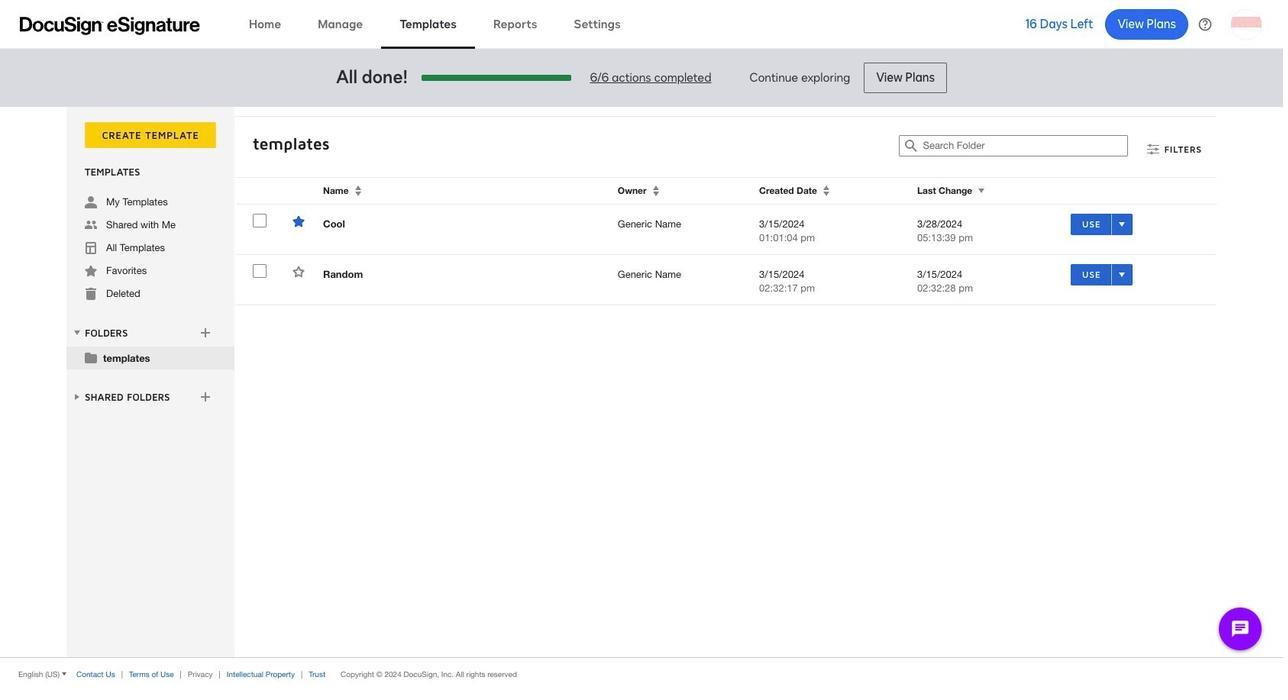 Task type: describe. For each thing, give the bounding box(es) containing it.
templates image
[[85, 242, 97, 254]]

more info region
[[0, 658, 1284, 691]]

user image
[[85, 196, 97, 209]]

folder image
[[85, 352, 97, 364]]

add random to favorites image
[[293, 266, 305, 278]]

your uploaded profile image image
[[1232, 9, 1262, 39]]

view shared folders image
[[71, 391, 83, 403]]

Search Folder text field
[[923, 136, 1128, 156]]

docusign esignature image
[[20, 16, 200, 35]]



Task type: locate. For each thing, give the bounding box(es) containing it.
remove cool from favorites image
[[293, 215, 305, 228]]

view folders image
[[71, 327, 83, 339]]

shared image
[[85, 219, 97, 232]]

star filled image
[[85, 265, 97, 277]]

trash image
[[85, 288, 97, 300]]

secondary navigation region
[[66, 107, 1221, 658]]



Task type: vqa. For each thing, say whether or not it's contained in the screenshot.
folder image
yes



